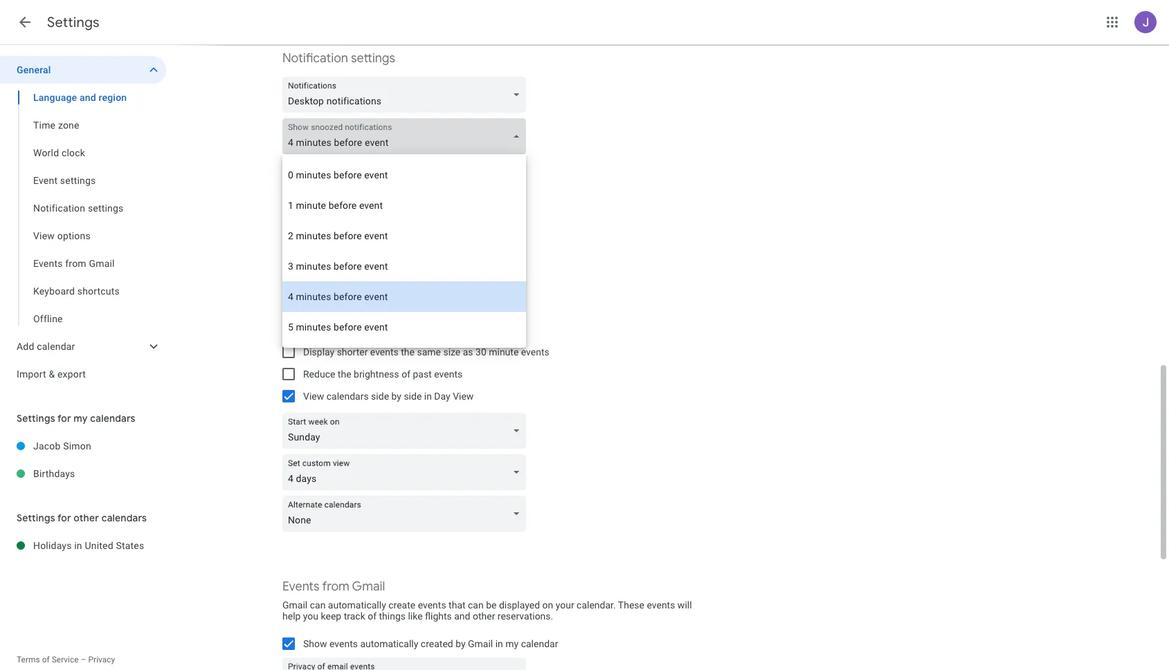 Task type: locate. For each thing, give the bounding box(es) containing it.
calendar down "reservations." on the left of the page
[[521, 639, 558, 650]]

1 horizontal spatial by
[[456, 639, 466, 650]]

0 vertical spatial notification
[[282, 51, 348, 66]]

0 vertical spatial view options
[[33, 231, 91, 242]]

numbers
[[354, 325, 392, 336]]

calendar up &
[[37, 341, 75, 352]]

calendars up "jacob simon" 'tree item'
[[90, 413, 135, 425]]

0 horizontal spatial from
[[65, 258, 86, 269]]

jacob
[[33, 441, 61, 452]]

1 vertical spatial calendar
[[521, 639, 558, 650]]

world clock
[[33, 147, 85, 159]]

create
[[389, 600, 416, 611]]

1 vertical spatial in
[[74, 541, 82, 552]]

0 horizontal spatial and
[[80, 92, 96, 103]]

calendars for settings for other calendars
[[102, 512, 147, 525]]

like
[[408, 611, 423, 622]]

settings right go back icon
[[47, 14, 100, 31]]

1 horizontal spatial from
[[322, 579, 349, 595]]

holidays
[[33, 541, 72, 552]]

terms
[[17, 656, 40, 665]]

of right terms
[[42, 656, 50, 665]]

can right help
[[310, 600, 326, 611]]

options
[[57, 231, 91, 242], [312, 251, 354, 267]]

settings for settings for other calendars
[[17, 512, 55, 525]]

service
[[52, 656, 79, 665]]

event settings
[[33, 175, 96, 186]]

3 show from the top
[[303, 325, 327, 336]]

events up keyboard
[[33, 258, 63, 269]]

by
[[391, 391, 401, 402], [456, 639, 466, 650]]

1 vertical spatial notification settings
[[33, 203, 124, 214]]

automatically down things
[[360, 639, 418, 650]]

events from gmail
[[33, 258, 115, 269]]

0 horizontal spatial can
[[310, 600, 326, 611]]

keyboard
[[33, 286, 75, 297]]

view
[[33, 231, 55, 242], [282, 251, 309, 267], [303, 391, 324, 402], [453, 391, 474, 402]]

calendars up the states
[[102, 512, 147, 525]]

0 horizontal spatial events
[[33, 258, 63, 269]]

display
[[303, 347, 335, 358]]

1 vertical spatial other
[[473, 611, 495, 622]]

2 for from the top
[[57, 512, 71, 525]]

0 horizontal spatial of
[[42, 656, 50, 665]]

0 vertical spatial in
[[424, 391, 432, 402]]

events up numbers
[[368, 303, 397, 314]]

2 show from the top
[[303, 303, 327, 314]]

can
[[310, 600, 326, 611], [468, 600, 484, 611]]

2 vertical spatial settings
[[17, 512, 55, 525]]

from for events from gmail gmail can automatically create events that can be displayed on your calendar. these events will help you keep track of things like flights and other reservations.
[[322, 579, 349, 595]]

1 horizontal spatial can
[[468, 600, 484, 611]]

show down show weekends
[[303, 303, 327, 314]]

options up events from gmail at the left top of the page
[[57, 231, 91, 242]]

event
[[33, 175, 58, 186]]

terms of service – privacy
[[17, 656, 115, 665]]

events for events from gmail
[[33, 258, 63, 269]]

1 vertical spatial by
[[456, 639, 466, 650]]

in left united
[[74, 541, 82, 552]]

0 vertical spatial for
[[57, 413, 71, 425]]

group
[[0, 84, 166, 333]]

notify
[[303, 188, 329, 199]]

0 horizontal spatial notification
[[33, 203, 85, 214]]

settings for my calendars tree
[[0, 433, 166, 488]]

can left be
[[468, 600, 484, 611]]

group containing language and region
[[0, 84, 166, 333]]

time zone
[[33, 120, 79, 131]]

1 show from the top
[[303, 280, 327, 291]]

add calendar
[[17, 341, 75, 352]]

by right created
[[456, 639, 466, 650]]

sounds
[[375, 165, 406, 177]]

0 vertical spatial notification settings
[[282, 51, 395, 66]]

1 horizontal spatial notification
[[282, 51, 348, 66]]

events down size
[[434, 369, 463, 380]]

1 vertical spatial and
[[454, 611, 470, 622]]

on
[[542, 600, 553, 611]]

0 horizontal spatial other
[[74, 512, 99, 525]]

birthdays link
[[33, 460, 166, 488]]

events
[[33, 258, 63, 269], [282, 579, 320, 595]]

0 horizontal spatial view options
[[33, 231, 91, 242]]

other right that
[[473, 611, 495, 622]]

settings
[[47, 14, 100, 31], [17, 413, 55, 425], [17, 512, 55, 525]]

show left weekends at top
[[303, 280, 327, 291]]

3 minutes before event option
[[282, 251, 526, 282]]

None field
[[282, 77, 532, 113], [282, 118, 532, 154], [282, 413, 532, 449], [282, 455, 532, 491], [282, 496, 532, 532], [282, 77, 532, 113], [282, 118, 532, 154], [282, 413, 532, 449], [282, 455, 532, 491], [282, 496, 532, 532]]

my
[[74, 413, 88, 425], [506, 639, 519, 650]]

options up show weekends
[[312, 251, 354, 267]]

by down reduce the brightness of past events
[[391, 391, 401, 402]]

1 vertical spatial settings
[[17, 413, 55, 425]]

i
[[376, 188, 379, 199]]

0 vertical spatial calendar
[[37, 341, 75, 352]]

0 horizontal spatial the
[[338, 369, 351, 380]]

2 side from the left
[[404, 391, 422, 402]]

for up jacob simon
[[57, 413, 71, 425]]

gmail down be
[[468, 639, 493, 650]]

shortcuts
[[77, 286, 120, 297]]

0 vertical spatial events
[[33, 258, 63, 269]]

other inside events from gmail gmail can automatically create events that can be displayed on your calendar. these events will help you keep track of things like flights and other reservations.
[[473, 611, 495, 622]]

1 vertical spatial for
[[57, 512, 71, 525]]

reduce
[[303, 369, 335, 380]]

0 vertical spatial other
[[74, 512, 99, 525]]

and
[[80, 92, 96, 103], [454, 611, 470, 622]]

same
[[417, 347, 441, 358]]

export
[[57, 369, 86, 380]]

show
[[303, 280, 327, 291], [303, 303, 327, 314], [303, 325, 327, 336], [303, 639, 327, 650]]

1 horizontal spatial of
[[368, 611, 377, 622]]

from for events from gmail
[[65, 258, 86, 269]]

gmail up track
[[352, 579, 385, 595]]

0 horizontal spatial side
[[371, 391, 389, 402]]

of inside events from gmail gmail can automatically create events that can be displayed on your calendar. these events will help you keep track of things like flights and other reservations.
[[368, 611, 377, 622]]

tree
[[0, 56, 166, 388]]

events down track
[[330, 639, 358, 650]]

1 vertical spatial of
[[368, 611, 377, 622]]

0 vertical spatial settings
[[47, 14, 100, 31]]

gmail left keep
[[282, 600, 308, 611]]

from up keep
[[322, 579, 349, 595]]

"maybe"
[[487, 188, 522, 199]]

1 horizontal spatial the
[[401, 347, 415, 358]]

settings up holidays
[[17, 512, 55, 525]]

–
[[81, 656, 86, 665]]

1 for from the top
[[57, 413, 71, 425]]

settings for other calendars
[[17, 512, 147, 525]]

show for show weekends
[[303, 280, 327, 291]]

of
[[402, 369, 411, 380], [368, 611, 377, 622], [42, 656, 50, 665]]

and right flights
[[454, 611, 470, 622]]

in down "reservations." on the left of the page
[[495, 639, 503, 650]]

settings up jacob
[[17, 413, 55, 425]]

0 vertical spatial of
[[402, 369, 411, 380]]

day
[[434, 391, 450, 402]]

1 vertical spatial view options
[[282, 251, 354, 267]]

1 horizontal spatial events
[[282, 579, 320, 595]]

zone
[[58, 120, 79, 131]]

for for other
[[57, 512, 71, 525]]

0 vertical spatial from
[[65, 258, 86, 269]]

0 horizontal spatial by
[[391, 391, 401, 402]]

calendars down reduce
[[327, 391, 369, 402]]

1 vertical spatial my
[[506, 639, 519, 650]]

2 vertical spatial calendars
[[102, 512, 147, 525]]

show up display
[[303, 325, 327, 336]]

0 vertical spatial the
[[401, 347, 415, 358]]

side down reduce the brightness of past events
[[371, 391, 389, 402]]

0 vertical spatial options
[[57, 231, 91, 242]]

1 vertical spatial from
[[322, 579, 349, 595]]

2 can from the left
[[468, 600, 484, 611]]

0 horizontal spatial calendar
[[37, 341, 75, 352]]

1 horizontal spatial other
[[473, 611, 495, 622]]

1 horizontal spatial side
[[404, 391, 422, 402]]

for for my
[[57, 413, 71, 425]]

size
[[443, 347, 461, 358]]

4 show from the top
[[303, 639, 327, 650]]

general tree item
[[0, 56, 166, 84]]

show snoozed notifications list box
[[282, 154, 526, 348]]

0 vertical spatial automatically
[[328, 600, 386, 611]]

calendar inside "tree"
[[37, 341, 75, 352]]

0 minutes before event option
[[282, 160, 526, 190]]

1 vertical spatial events
[[282, 579, 320, 595]]

view calendars side by side in day view
[[303, 391, 474, 402]]

1 vertical spatial notification
[[33, 203, 85, 214]]

1 vertical spatial calendars
[[90, 413, 135, 425]]

from inside events from gmail gmail can automatically create events that can be displayed on your calendar. these events will help you keep track of things like flights and other reservations.
[[322, 579, 349, 595]]

time
[[33, 120, 56, 131]]

show for show week numbers
[[303, 325, 327, 336]]

for up holidays
[[57, 512, 71, 525]]

notification settings
[[282, 51, 395, 66], [33, 203, 124, 214]]

and left 'region'
[[80, 92, 96, 103]]

the left same
[[401, 347, 415, 358]]

events left that
[[418, 600, 446, 611]]

view options
[[33, 231, 91, 242], [282, 251, 354, 267]]

automatically left create
[[328, 600, 386, 611]]

1 vertical spatial options
[[312, 251, 354, 267]]

in
[[424, 391, 432, 402], [74, 541, 82, 552], [495, 639, 503, 650]]

side down 'past'
[[404, 391, 422, 402]]

things
[[379, 611, 406, 622]]

view options up show weekends
[[282, 251, 354, 267]]

the down 'shorter'
[[338, 369, 351, 380]]

show down the you
[[303, 639, 327, 650]]

events inside events from gmail gmail can automatically create events that can be displayed on your calendar. these events will help you keep track of things like flights and other reservations.
[[282, 579, 320, 595]]

states
[[116, 541, 144, 552]]

notification
[[282, 51, 348, 66], [33, 203, 85, 214]]

events up help
[[282, 579, 320, 595]]

my down "reservations." on the left of the page
[[506, 639, 519, 650]]

play
[[303, 165, 321, 177]]

week
[[330, 325, 352, 336]]

1 horizontal spatial and
[[454, 611, 470, 622]]

from up keyboard shortcuts
[[65, 258, 86, 269]]

automatically
[[328, 600, 386, 611], [360, 639, 418, 650]]

side
[[371, 391, 389, 402], [404, 391, 422, 402]]

1 horizontal spatial in
[[424, 391, 432, 402]]

1 horizontal spatial calendar
[[521, 639, 558, 650]]

settings
[[351, 51, 395, 66], [60, 175, 96, 186], [88, 203, 124, 214]]

calendar
[[37, 341, 75, 352], [521, 639, 558, 650]]

2 vertical spatial in
[[495, 639, 503, 650]]

of left 'past'
[[402, 369, 411, 380]]

view options up events from gmail at the left top of the page
[[33, 231, 91, 242]]

0 vertical spatial my
[[74, 413, 88, 425]]

other up the holidays in united states
[[74, 512, 99, 525]]

0 horizontal spatial notification settings
[[33, 203, 124, 214]]

gmail
[[89, 258, 115, 269], [352, 579, 385, 595], [282, 600, 308, 611], [468, 639, 493, 650]]

go back image
[[17, 14, 33, 30]]

of right track
[[368, 611, 377, 622]]

0 horizontal spatial in
[[74, 541, 82, 552]]

calendars
[[327, 391, 369, 402], [90, 413, 135, 425], [102, 512, 147, 525]]

in left day
[[424, 391, 432, 402]]

my up "jacob simon" 'tree item'
[[74, 413, 88, 425]]

1 horizontal spatial notification settings
[[282, 51, 395, 66]]

me
[[332, 188, 345, 199]]



Task type: describe. For each thing, give the bounding box(es) containing it.
"yes"
[[452, 188, 474, 199]]

privacy
[[88, 656, 115, 665]]

birthdays tree item
[[0, 460, 166, 488]]

1 horizontal spatial options
[[312, 251, 354, 267]]

events left 'will'
[[647, 600, 675, 611]]

settings for my calendars
[[17, 413, 135, 425]]

5 minutes before event option
[[282, 312, 526, 343]]

jacob simon
[[33, 441, 91, 452]]

your
[[556, 600, 574, 611]]

0 vertical spatial settings
[[351, 51, 395, 66]]

0 horizontal spatial options
[[57, 231, 91, 242]]

show declined events
[[303, 303, 397, 314]]

language
[[33, 92, 77, 103]]

calendars for settings for my calendars
[[90, 413, 135, 425]]

clock
[[62, 147, 85, 159]]

calendar.
[[577, 600, 616, 611]]

reservations.
[[498, 611, 553, 622]]

past
[[413, 369, 432, 380]]

help
[[282, 611, 301, 622]]

add
[[17, 341, 34, 352]]

settings heading
[[47, 14, 100, 31]]

brightness
[[354, 369, 399, 380]]

play notification sounds
[[303, 165, 406, 177]]

keyboard shortcuts
[[33, 286, 120, 297]]

settings for settings
[[47, 14, 100, 31]]

0 vertical spatial by
[[391, 391, 401, 402]]

notification inside group
[[33, 203, 85, 214]]

holidays in united states link
[[33, 532, 166, 560]]

birthdays
[[33, 469, 75, 480]]

2 horizontal spatial in
[[495, 639, 503, 650]]

events from gmail gmail can automatically create events that can be displayed on your calendar. these events will help you keep track of things like flights and other reservations.
[[282, 579, 692, 622]]

as
[[463, 347, 473, 358]]

2 vertical spatial of
[[42, 656, 50, 665]]

events for events from gmail gmail can automatically create events that can be displayed on your calendar. these events will help you keep track of things like flights and other reservations.
[[282, 579, 320, 595]]

holidays in united states
[[33, 541, 144, 552]]

0 horizontal spatial my
[[74, 413, 88, 425]]

view down reduce
[[303, 391, 324, 402]]

show week numbers
[[303, 325, 392, 336]]

events right "minute" at the left of page
[[521, 347, 550, 358]]

0 vertical spatial and
[[80, 92, 96, 103]]

general
[[17, 64, 51, 75]]

1 vertical spatial automatically
[[360, 639, 418, 650]]

only
[[348, 188, 365, 199]]

show for show declined events
[[303, 303, 327, 314]]

0 vertical spatial calendars
[[327, 391, 369, 402]]

privacy link
[[88, 656, 115, 665]]

4 minutes before event option
[[282, 282, 526, 312]]

simon
[[63, 441, 91, 452]]

events up reduce the brightness of past events
[[370, 347, 399, 358]]

world
[[33, 147, 59, 159]]

offline
[[33, 314, 63, 325]]

import & export
[[17, 369, 86, 380]]

shorter
[[337, 347, 368, 358]]

united
[[85, 541, 113, 552]]

import
[[17, 369, 46, 380]]

show weekends
[[303, 280, 373, 291]]

tree containing general
[[0, 56, 166, 388]]

that
[[449, 600, 466, 611]]

will
[[678, 600, 692, 611]]

and inside events from gmail gmail can automatically create events that can be displayed on your calendar. these events will help you keep track of things like flights and other reservations.
[[454, 611, 470, 622]]

1 side from the left
[[371, 391, 389, 402]]

holidays in united states tree item
[[0, 532, 166, 560]]

show for show events automatically created by gmail in my calendar
[[303, 639, 327, 650]]

have
[[381, 188, 401, 199]]

weekends
[[330, 280, 373, 291]]

if
[[368, 188, 373, 199]]

these
[[618, 600, 645, 611]]

2 vertical spatial settings
[[88, 203, 124, 214]]

created
[[421, 639, 453, 650]]

notify me only if i have responded "yes" or "maybe"
[[303, 188, 522, 199]]

keep
[[321, 611, 341, 622]]

settings for settings for my calendars
[[17, 413, 55, 425]]

view right day
[[453, 391, 474, 402]]

in inside holidays in united states link
[[74, 541, 82, 552]]

you
[[303, 611, 319, 622]]

1 horizontal spatial view options
[[282, 251, 354, 267]]

1 can from the left
[[310, 600, 326, 611]]

1 minute before event option
[[282, 190, 526, 221]]

&
[[49, 369, 55, 380]]

displayed
[[499, 600, 540, 611]]

display shorter events the same size as 30 minute events
[[303, 347, 550, 358]]

responded
[[404, 188, 449, 199]]

or
[[476, 188, 485, 199]]

automatically inside events from gmail gmail can automatically create events that can be displayed on your calendar. these events will help you keep track of things like flights and other reservations.
[[328, 600, 386, 611]]

declined
[[330, 303, 366, 314]]

track
[[344, 611, 365, 622]]

jacob simon tree item
[[0, 433, 166, 460]]

gmail up shortcuts
[[89, 258, 115, 269]]

view up events from gmail at the left top of the page
[[33, 231, 55, 242]]

show events automatically created by gmail in my calendar
[[303, 639, 558, 650]]

minute
[[489, 347, 519, 358]]

be
[[486, 600, 497, 611]]

view up show weekends
[[282, 251, 309, 267]]

terms of service link
[[17, 656, 79, 665]]

1 horizontal spatial my
[[506, 639, 519, 650]]

1 vertical spatial settings
[[60, 175, 96, 186]]

notification
[[324, 165, 372, 177]]

2 minutes before event option
[[282, 221, 526, 251]]

30
[[476, 347, 487, 358]]

2 horizontal spatial of
[[402, 369, 411, 380]]

view options inside group
[[33, 231, 91, 242]]

reduce the brightness of past events
[[303, 369, 463, 380]]

flights
[[425, 611, 452, 622]]

1 vertical spatial the
[[338, 369, 351, 380]]

language and region
[[33, 92, 127, 103]]

region
[[99, 92, 127, 103]]



Task type: vqa. For each thing, say whether or not it's contained in the screenshot.
THINGS
yes



